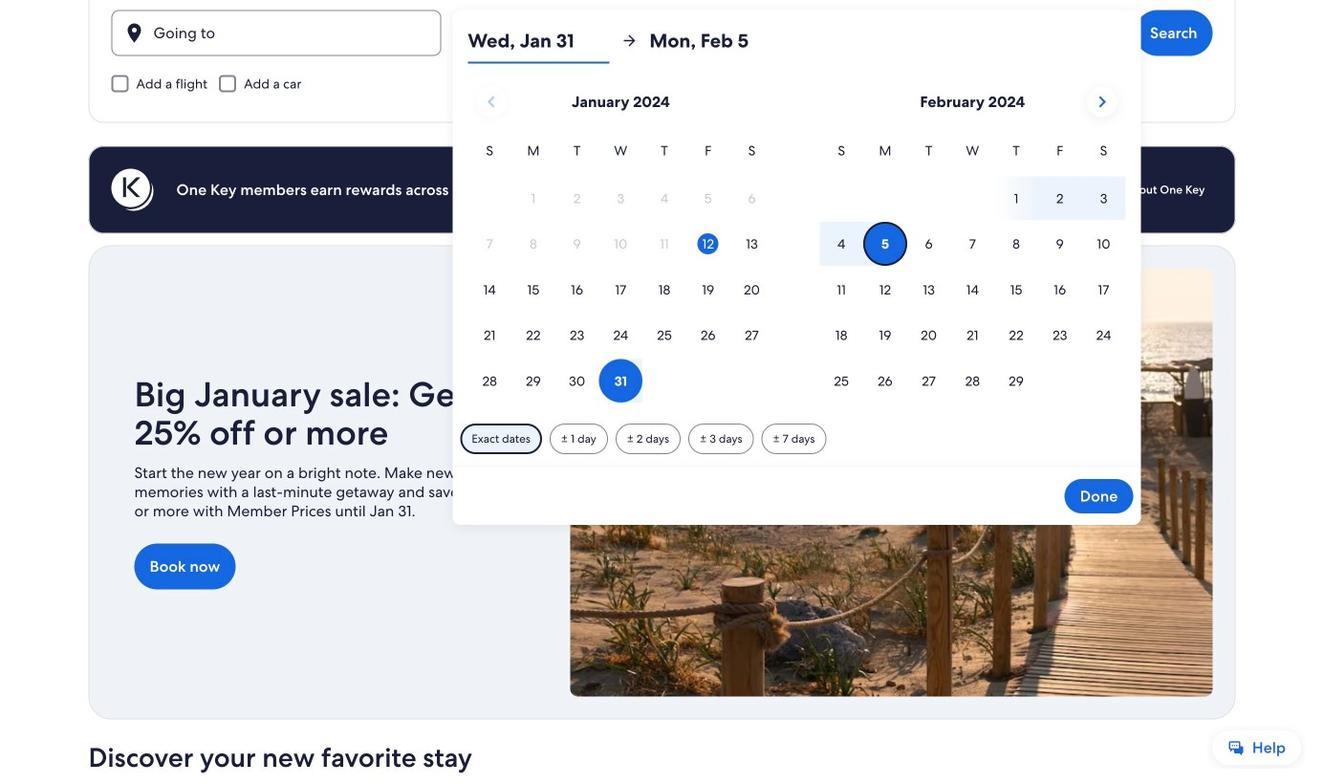 Task type: vqa. For each thing, say whether or not it's contained in the screenshot.
the Next month "image"
yes



Task type: locate. For each thing, give the bounding box(es) containing it.
next month image
[[1091, 90, 1114, 113]]

february 2024 element
[[820, 140, 1126, 405]]

application
[[468, 79, 1126, 405]]

today element
[[698, 233, 719, 255]]

previous month image
[[480, 90, 503, 113]]



Task type: describe. For each thing, give the bounding box(es) containing it.
january 2024 element
[[468, 140, 774, 405]]

directional image
[[621, 32, 638, 49]]



